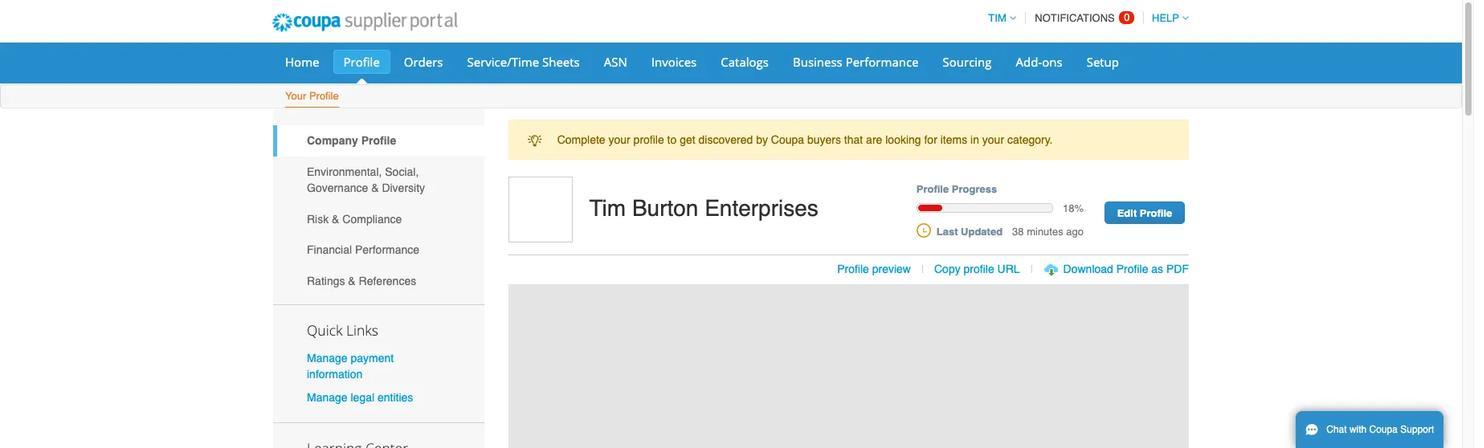 Task type: locate. For each thing, give the bounding box(es) containing it.
& inside risk & compliance link
[[332, 213, 339, 226]]

profile right edit
[[1140, 208, 1173, 220]]

url
[[998, 263, 1020, 276]]

profile preview
[[838, 263, 911, 276]]

edit profile
[[1118, 208, 1173, 220]]

home link
[[275, 50, 330, 74]]

profile left to
[[634, 134, 664, 146]]

risk & compliance link
[[273, 204, 484, 235]]

profile inside button
[[1117, 263, 1149, 276]]

tim burton enterprises banner
[[508, 177, 1189, 448]]

& inside ratings & references link
[[348, 275, 356, 288]]

business
[[793, 54, 843, 70]]

profile left url
[[964, 263, 995, 276]]

information
[[307, 368, 363, 381]]

are
[[866, 134, 883, 146]]

0 horizontal spatial coupa
[[771, 134, 804, 146]]

0 horizontal spatial your
[[609, 134, 631, 146]]

ratings & references link
[[273, 266, 484, 297]]

your right complete at the left top of page
[[609, 134, 631, 146]]

edit
[[1118, 208, 1137, 220]]

home
[[285, 54, 319, 70]]

manage down information
[[307, 391, 348, 404]]

service/time
[[467, 54, 539, 70]]

discovered
[[699, 134, 753, 146]]

& right risk
[[332, 213, 339, 226]]

performance inside "financial performance" link
[[355, 244, 420, 257]]

links
[[346, 320, 378, 340]]

performance for business performance
[[846, 54, 919, 70]]

complete your profile to get discovered by coupa buyers that are looking for items in your category.
[[557, 134, 1053, 146]]

1 vertical spatial coupa
[[1370, 424, 1398, 436]]

0 vertical spatial performance
[[846, 54, 919, 70]]

company
[[307, 134, 358, 147]]

0 vertical spatial coupa
[[771, 134, 804, 146]]

2 manage from the top
[[307, 391, 348, 404]]

copy
[[935, 263, 961, 276]]

support
[[1401, 424, 1435, 436]]

0 horizontal spatial profile
[[634, 134, 664, 146]]

profile
[[344, 54, 380, 70], [309, 90, 339, 102], [361, 134, 396, 147], [917, 184, 949, 196], [1140, 208, 1173, 220], [838, 263, 869, 276], [1117, 263, 1149, 276]]

1 vertical spatial &
[[332, 213, 339, 226]]

1 manage from the top
[[307, 352, 348, 365]]

coupa right with
[[1370, 424, 1398, 436]]

items
[[941, 134, 968, 146]]

social,
[[385, 166, 419, 178]]

profile up social,
[[361, 134, 396, 147]]

your profile link
[[284, 87, 340, 108]]

1 your from the left
[[609, 134, 631, 146]]

category.
[[1008, 134, 1053, 146]]

2 horizontal spatial &
[[371, 182, 379, 194]]

manage legal entities
[[307, 391, 413, 404]]

manage
[[307, 352, 348, 365], [307, 391, 348, 404]]

invoices link
[[641, 50, 707, 74]]

performance right 'business'
[[846, 54, 919, 70]]

payment
[[351, 352, 394, 365]]

& left "diversity"
[[371, 182, 379, 194]]

1 vertical spatial performance
[[355, 244, 420, 257]]

manage inside manage payment information
[[307, 352, 348, 365]]

last
[[937, 225, 958, 237]]

add-ons
[[1016, 54, 1063, 70]]

progress
[[952, 184, 997, 196]]

performance inside business performance link
[[846, 54, 919, 70]]

entities
[[378, 391, 413, 404]]

1 horizontal spatial coupa
[[1370, 424, 1398, 436]]

profile left preview
[[838, 263, 869, 276]]

& for compliance
[[332, 213, 339, 226]]

quick
[[307, 320, 343, 340]]

sourcing link
[[933, 50, 1003, 74]]

legal
[[351, 391, 375, 404]]

burton
[[632, 195, 699, 221]]

performance for financial performance
[[355, 244, 420, 257]]

coupa right by
[[771, 134, 804, 146]]

38 minutes ago
[[1013, 225, 1084, 237]]

0 horizontal spatial performance
[[355, 244, 420, 257]]

governance
[[307, 182, 368, 194]]

preview
[[873, 263, 911, 276]]

0 vertical spatial profile
[[634, 134, 664, 146]]

18%
[[1063, 202, 1084, 215]]

& right ratings
[[348, 275, 356, 288]]

profile progress
[[917, 184, 997, 196]]

1 vertical spatial profile
[[964, 263, 995, 276]]

business performance
[[793, 54, 919, 70]]

coupa
[[771, 134, 804, 146], [1370, 424, 1398, 436]]

performance
[[846, 54, 919, 70], [355, 244, 420, 257]]

1 horizontal spatial your
[[983, 134, 1005, 146]]

performance up references
[[355, 244, 420, 257]]

your right in
[[983, 134, 1005, 146]]

profile left 'as' on the bottom right of page
[[1117, 263, 1149, 276]]

profile left progress
[[917, 184, 949, 196]]

&
[[371, 182, 379, 194], [332, 213, 339, 226], [348, 275, 356, 288]]

complete your profile to get discovered by coupa buyers that are looking for items in your category. alert
[[508, 120, 1189, 160]]

manage for manage legal entities
[[307, 391, 348, 404]]

tim burton enterprises
[[589, 195, 819, 221]]

0 horizontal spatial &
[[332, 213, 339, 226]]

profile preview link
[[838, 263, 911, 276]]

0 vertical spatial manage
[[307, 352, 348, 365]]

asn link
[[594, 50, 638, 74]]

1 horizontal spatial performance
[[846, 54, 919, 70]]

1 vertical spatial manage
[[307, 391, 348, 404]]

company profile
[[307, 134, 396, 147]]

ratings
[[307, 275, 345, 288]]

manage up information
[[307, 352, 348, 365]]

environmental, social, governance & diversity
[[307, 166, 425, 194]]

1 horizontal spatial profile
[[964, 263, 995, 276]]

2 vertical spatial &
[[348, 275, 356, 288]]

as
[[1152, 263, 1164, 276]]

profile
[[634, 134, 664, 146], [964, 263, 995, 276]]

copy profile url
[[935, 263, 1020, 276]]

your
[[609, 134, 631, 146], [983, 134, 1005, 146]]

1 horizontal spatial &
[[348, 275, 356, 288]]

edit profile link
[[1105, 202, 1185, 224]]

catalogs
[[721, 54, 769, 70]]

0 vertical spatial &
[[371, 182, 379, 194]]

environmental,
[[307, 166, 382, 178]]

profile right your
[[309, 90, 339, 102]]



Task type: describe. For each thing, give the bounding box(es) containing it.
background image
[[508, 284, 1189, 448]]

ago
[[1067, 225, 1084, 237]]

pdf
[[1167, 263, 1189, 276]]

download profile as pdf
[[1064, 263, 1189, 276]]

tim
[[589, 195, 626, 221]]

profile down coupa supplier portal image
[[344, 54, 380, 70]]

2 your from the left
[[983, 134, 1005, 146]]

your
[[285, 90, 306, 102]]

last updated
[[937, 225, 1003, 237]]

risk & compliance
[[307, 213, 402, 226]]

tim burton enterprises image
[[508, 177, 573, 243]]

download
[[1064, 263, 1114, 276]]

orders link
[[394, 50, 454, 74]]

ratings & references
[[307, 275, 416, 288]]

your profile
[[285, 90, 339, 102]]

chat with coupa support button
[[1296, 411, 1444, 448]]

buyers
[[808, 134, 841, 146]]

copy profile url button
[[935, 261, 1020, 277]]

add-ons link
[[1006, 50, 1073, 74]]

for
[[925, 134, 938, 146]]

service/time sheets link
[[457, 50, 590, 74]]

enterprises
[[705, 195, 819, 221]]

diversity
[[382, 182, 425, 194]]

profile link
[[333, 50, 390, 74]]

coupa inside complete your profile to get discovered by coupa buyers that are looking for items in your category. alert
[[771, 134, 804, 146]]

looking
[[886, 134, 921, 146]]

financial
[[307, 244, 352, 257]]

download profile as pdf button
[[1064, 261, 1189, 277]]

ons
[[1043, 54, 1063, 70]]

business performance link
[[783, 50, 929, 74]]

risk
[[307, 213, 329, 226]]

with
[[1350, 424, 1367, 436]]

chat with coupa support
[[1327, 424, 1435, 436]]

catalogs link
[[711, 50, 779, 74]]

& for references
[[348, 275, 356, 288]]

manage for manage payment information
[[307, 352, 348, 365]]

sheets
[[542, 54, 580, 70]]

company profile link
[[273, 125, 484, 156]]

financial performance link
[[273, 235, 484, 266]]

quick links
[[307, 320, 378, 340]]

chat
[[1327, 424, 1347, 436]]

manage legal entities link
[[307, 391, 413, 404]]

to
[[668, 134, 677, 146]]

manage payment information link
[[307, 352, 394, 381]]

profile inside alert
[[634, 134, 664, 146]]

compliance
[[343, 213, 402, 226]]

by
[[756, 134, 768, 146]]

invoices
[[652, 54, 697, 70]]

coupa inside chat with coupa support button
[[1370, 424, 1398, 436]]

complete
[[557, 134, 606, 146]]

orders
[[404, 54, 443, 70]]

in
[[971, 134, 980, 146]]

add-
[[1016, 54, 1043, 70]]

setup
[[1087, 54, 1119, 70]]

financial performance
[[307, 244, 420, 257]]

updated
[[961, 225, 1003, 237]]

asn
[[604, 54, 627, 70]]

sourcing
[[943, 54, 992, 70]]

38
[[1013, 225, 1024, 237]]

get
[[680, 134, 696, 146]]

manage payment information
[[307, 352, 394, 381]]

service/time sheets
[[467, 54, 580, 70]]

environmental, social, governance & diversity link
[[273, 156, 484, 204]]

minutes
[[1027, 225, 1064, 237]]

setup link
[[1077, 50, 1130, 74]]

that
[[845, 134, 863, 146]]

profile inside button
[[964, 263, 995, 276]]

coupa supplier portal image
[[261, 2, 468, 43]]

references
[[359, 275, 416, 288]]

& inside environmental, social, governance & diversity
[[371, 182, 379, 194]]



Task type: vqa. For each thing, say whether or not it's contained in the screenshot.
the & to the middle
yes



